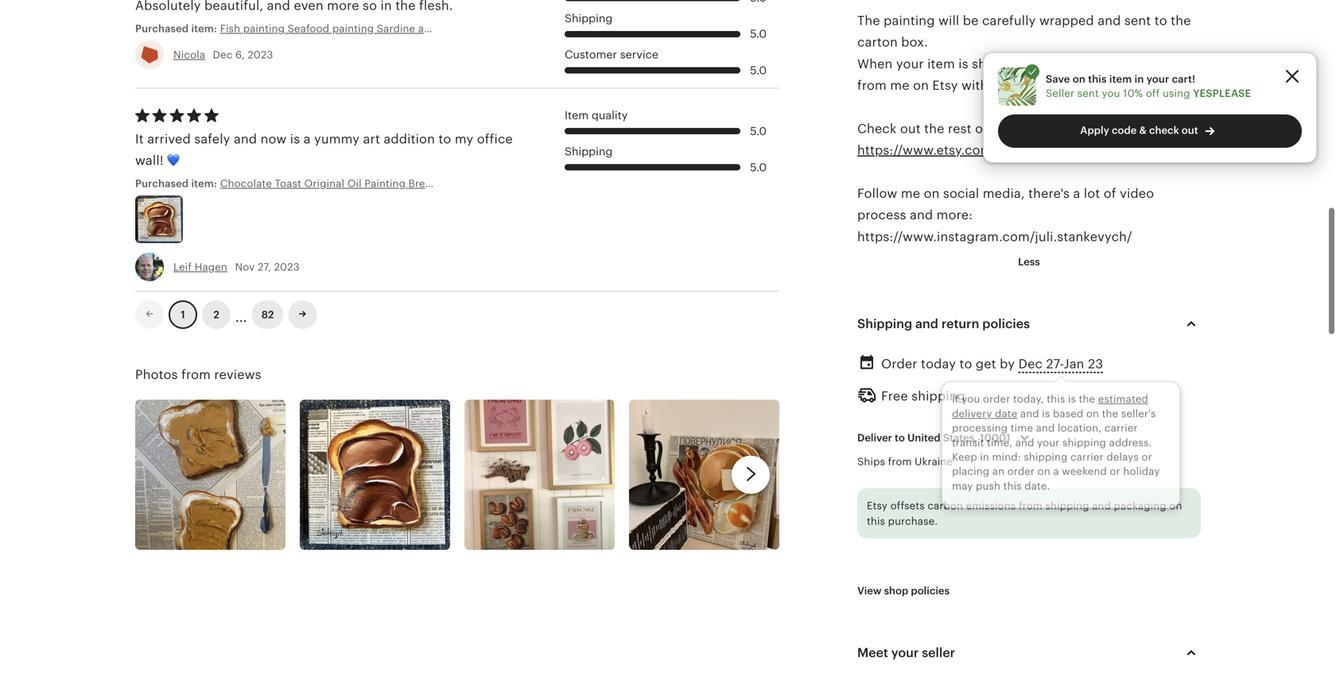 Task type: locate. For each thing, give the bounding box(es) containing it.
0 horizontal spatial item
[[927, 57, 955, 71]]

from down date.
[[1019, 500, 1043, 512]]

on inside "etsy offsets carbon emissions from shipping and packaging on this purchase."
[[1169, 500, 1182, 512]]

on right save
[[1073, 73, 1086, 85]]

view shop policies button
[[845, 577, 962, 606]]

2 vertical spatial you
[[962, 396, 980, 408]]

1 horizontal spatial item
[[1109, 73, 1132, 85]]

order
[[983, 396, 1010, 408], [1007, 468, 1035, 480]]

me inside follow me on social media, there's a lot of video process and more: https://www.instagram.com/juli.stankevych/
[[901, 186, 920, 201]]

1 vertical spatial of
[[1104, 186, 1116, 201]]

a left weekend
[[1053, 468, 1059, 480]]

is up 'based'
[[1068, 396, 1076, 408]]

out right check
[[900, 122, 921, 136]]

1 item: from the top
[[191, 23, 217, 34]]

order up date
[[983, 396, 1010, 408]]

0 horizontal spatial in
[[980, 454, 989, 465]]

0 horizontal spatial an
[[992, 468, 1005, 480]]

1 horizontal spatial will
[[1056, 57, 1077, 71]]

order today to get by
[[881, 357, 1018, 372]]

tooltip
[[942, 380, 1180, 511]]

is inside and is based on the seller's processing time and location, carrier transit time, and your shipping address. keep in mind: shipping carrier delays or placing an order on a weekend or holiday may push this date.
[[1042, 410, 1050, 422]]

0 horizontal spatial carrier
[[1071, 454, 1104, 465]]

an inside the painting will be carefully wrapped and sent to the carton box. when your item is shipped, you will receive an email from me on etsy with the tracking number.
[[1129, 57, 1144, 71]]

1 vertical spatial carrier
[[1071, 454, 1104, 465]]

safely
[[194, 132, 230, 146]]

an
[[1129, 57, 1144, 71], [992, 468, 1005, 480]]

0 vertical spatial an
[[1129, 57, 1144, 71]]

0 vertical spatial shipping
[[565, 12, 613, 25]]

on inside the save on this item in your cart! seller sent you 10% off using yesplease
[[1073, 73, 1086, 85]]

on down box.
[[913, 78, 929, 93]]

1 purchased item: from the top
[[135, 23, 220, 34]]

from right photos
[[181, 368, 211, 382]]

item up 10%
[[1109, 73, 1132, 85]]

me down the when
[[890, 78, 910, 93]]

1 vertical spatial in
[[980, 454, 989, 465]]

the inside the check out the rest of my items at: https://www.etsy.com/shop/juliastanart
[[924, 122, 944, 136]]

policies right shop
[[911, 585, 950, 597]]

1 vertical spatial purchased
[[135, 178, 189, 190]]

1 vertical spatial order
[[1007, 468, 1035, 480]]

shipping down today at the right bottom
[[912, 389, 966, 404]]

to left "get"
[[960, 357, 972, 372]]

out right the check on the right top of the page
[[1182, 124, 1198, 136]]

0 vertical spatial etsy
[[932, 78, 958, 93]]

1 vertical spatial item
[[1109, 73, 1132, 85]]

a inside and is based on the seller's processing time and location, carrier transit time, and your shipping address. keep in mind: shipping carrier delays or placing an order on a weekend or holiday may push this date.
[[1053, 468, 1059, 480]]

0 vertical spatial item:
[[191, 23, 217, 34]]

to up email at right top
[[1155, 13, 1167, 28]]

0 vertical spatial purchased item:
[[135, 23, 220, 34]]

shipping inside "etsy offsets carbon emissions from shipping and packaging on this purchase."
[[1045, 500, 1089, 512]]

a inside follow me on social media, there's a lot of video process and more: https://www.instagram.com/juli.stankevych/
[[1073, 186, 1080, 201]]

process
[[857, 208, 906, 222]]

dec 27-jan 23 button
[[1018, 353, 1103, 376]]

you up delivery
[[962, 396, 980, 408]]

check
[[1149, 124, 1179, 136]]

the up email at right top
[[1171, 13, 1191, 28]]

0 horizontal spatial sent
[[1077, 88, 1099, 99]]

the down estimated
[[1102, 410, 1118, 422]]

1 vertical spatial item:
[[191, 178, 217, 190]]

0 horizontal spatial policies
[[911, 585, 950, 597]]

0 horizontal spatial you
[[962, 396, 980, 408]]

save
[[1046, 73, 1070, 85]]

leif hagen link
[[173, 261, 227, 273]]

will left be
[[938, 13, 959, 28]]

1 horizontal spatial dec
[[1018, 357, 1043, 372]]

1 vertical spatial a
[[1073, 186, 1080, 201]]

an up the save on this item in your cart! seller sent you 10% off using yesplease
[[1129, 57, 1144, 71]]

1 vertical spatial you
[[1102, 88, 1120, 99]]

meet your seller button
[[843, 634, 1215, 673]]

1 horizontal spatial an
[[1129, 57, 1144, 71]]

media,
[[983, 186, 1025, 201]]

this inside "etsy offsets carbon emissions from shipping and packaging on this purchase."
[[867, 516, 885, 528]]

…
[[235, 303, 247, 326]]

it arrived safely and now is a yummy art addition to my office wall! 💙
[[135, 132, 513, 168]]

ships
[[857, 456, 885, 468]]

my up https://www.etsy.com/shop/juliastanart link
[[991, 122, 1010, 136]]

on
[[1073, 73, 1086, 85], [913, 78, 929, 93], [924, 186, 940, 201], [1086, 410, 1099, 422], [1038, 468, 1050, 480], [1169, 500, 1182, 512]]

and inside follow me on social media, there's a lot of video process and more: https://www.instagram.com/juli.stankevych/
[[910, 208, 933, 222]]

shipping inside dropdown button
[[857, 317, 912, 331]]

your right meet
[[891, 646, 919, 661]]

1 horizontal spatial 2023
[[274, 261, 300, 273]]

shipping and return policies
[[857, 317, 1030, 331]]

item: up 'nicola' link on the top left of page
[[191, 23, 217, 34]]

0 vertical spatial purchased
[[135, 23, 189, 34]]

your up off
[[1147, 73, 1169, 85]]

in right keep
[[980, 454, 989, 465]]

a
[[304, 132, 311, 146], [1073, 186, 1080, 201], [1053, 468, 1059, 480]]

shipped,
[[972, 57, 1026, 71]]

arrived
[[147, 132, 191, 146]]

and inside it arrived safely and now is a yummy art addition to my office wall! 💙
[[234, 132, 257, 146]]

jan
[[1064, 357, 1084, 372]]

sent inside the save on this item in your cart! seller sent you 10% off using yesplease
[[1077, 88, 1099, 99]]

is left 'based'
[[1042, 410, 1050, 422]]

0 vertical spatial will
[[938, 13, 959, 28]]

1 horizontal spatial policies
[[982, 317, 1030, 331]]

this down receive
[[1088, 73, 1107, 85]]

me right follow
[[901, 186, 920, 201]]

packaging
[[1114, 500, 1167, 512]]

this left purchase.
[[867, 516, 885, 528]]

and is based on the seller's processing time and location, carrier transit time, and your shipping address. keep in mind: shipping carrier delays or placing an order on a weekend or holiday may push this date.
[[952, 410, 1160, 494]]

is up with
[[959, 57, 969, 71]]

to left united
[[895, 432, 905, 444]]

1 vertical spatial or
[[1110, 468, 1120, 480]]

time,
[[987, 439, 1013, 451]]

0 vertical spatial of
[[975, 122, 988, 136]]

is inside it arrived safely and now is a yummy art addition to my office wall! 💙
[[290, 132, 300, 146]]

purchased item: down 💙
[[135, 178, 220, 190]]

if
[[952, 396, 959, 408]]

tooltip containing if you order today, this is the
[[942, 380, 1180, 511]]

of right lot
[[1104, 186, 1116, 201]]

this up 'based'
[[1047, 396, 1065, 408]]

2023 right 27,
[[274, 261, 300, 273]]

this inside and is based on the seller's processing time and location, carrier transit time, and your shipping address. keep in mind: shipping carrier delays or placing an order on a weekend or holiday may push this date.
[[1003, 482, 1022, 494]]

sent
[[1124, 13, 1151, 28], [1077, 88, 1099, 99]]

sent up email at right top
[[1124, 13, 1151, 28]]

from inside the painting will be carefully wrapped and sent to the carton box. when your item is shipped, you will receive an email from me on etsy with the tracking number.
[[857, 78, 887, 93]]

shipping up date.
[[1024, 454, 1068, 465]]

shipping and return policies button
[[843, 305, 1215, 343]]

0 vertical spatial 2023
[[248, 49, 273, 61]]

dec left 6, at the left top of page
[[213, 49, 232, 61]]

shipping down item quality at the top
[[565, 145, 613, 158]]

is right now at the left top of page
[[290, 132, 300, 146]]

1 horizontal spatial carrier
[[1105, 425, 1138, 437]]

your down box.
[[896, 57, 924, 71]]

1 vertical spatial etsy
[[867, 500, 888, 512]]

order inside and is based on the seller's processing time and location, carrier transit time, and your shipping address. keep in mind: shipping carrier delays or placing an order on a weekend or holiday may push this date.
[[1007, 468, 1035, 480]]

0 vertical spatial item
[[927, 57, 955, 71]]

an inside and is based on the seller's processing time and location, carrier transit time, and your shipping address. keep in mind: shipping carrier delays or placing an order on a weekend or holiday may push this date.
[[992, 468, 1005, 480]]

1 purchased from the top
[[135, 23, 189, 34]]

1 vertical spatial sent
[[1077, 88, 1099, 99]]

1 vertical spatial an
[[992, 468, 1005, 480]]

there's
[[1028, 186, 1070, 201]]

1 vertical spatial policies
[[911, 585, 950, 597]]

policies up by
[[982, 317, 1030, 331]]

1 horizontal spatial of
[[1104, 186, 1116, 201]]

carrier up address.
[[1105, 425, 1138, 437]]

0 vertical spatial sent
[[1124, 13, 1151, 28]]

this inside the save on this item in your cart! seller sent you 10% off using yesplease
[[1088, 73, 1107, 85]]

0 horizontal spatial a
[[304, 132, 311, 146]]

2 vertical spatial shipping
[[857, 317, 912, 331]]

2 purchased item: from the top
[[135, 178, 220, 190]]

1 horizontal spatial out
[[1182, 124, 1198, 136]]

a left yummy
[[304, 132, 311, 146]]

1 vertical spatial me
[[901, 186, 920, 201]]

0 horizontal spatial of
[[975, 122, 988, 136]]

will up save
[[1056, 57, 1077, 71]]

1 horizontal spatial you
[[1029, 57, 1052, 71]]

reviews
[[214, 368, 261, 382]]

or down 'delays'
[[1110, 468, 1120, 480]]

0 horizontal spatial etsy
[[867, 500, 888, 512]]

and down estimated delivery date 'link'
[[1036, 425, 1055, 437]]

sent right the seller
[[1077, 88, 1099, 99]]

this right push
[[1003, 482, 1022, 494]]

yummy
[[314, 132, 360, 146]]

the up 'based'
[[1079, 396, 1095, 408]]

to right addition
[[439, 132, 451, 146]]

etsy left 'offsets'
[[867, 500, 888, 512]]

off
[[1146, 88, 1160, 99]]

item down box.
[[927, 57, 955, 71]]

0 vertical spatial me
[[890, 78, 910, 93]]

get
[[976, 357, 996, 372]]

item: down safely at the top left of the page
[[191, 178, 217, 190]]

customer service
[[565, 48, 658, 61]]

from down the when
[[857, 78, 887, 93]]

on right packaging
[[1169, 500, 1182, 512]]

sent inside the painting will be carefully wrapped and sent to the carton box. when your item is shipped, you will receive an email from me on etsy with the tracking number.
[[1124, 13, 1151, 28]]

is inside the painting will be carefully wrapped and sent to the carton box. when your item is shipped, you will receive an email from me on etsy with the tracking number.
[[959, 57, 969, 71]]

the inside and is based on the seller's processing time and location, carrier transit time, and your shipping address. keep in mind: shipping carrier delays or placing an order on a weekend or holiday may push this date.
[[1102, 410, 1118, 422]]

order down the mind:
[[1007, 468, 1035, 480]]

video
[[1120, 186, 1154, 201]]

view details of this review photo by leif hagen image
[[135, 196, 183, 243]]

seller
[[922, 646, 955, 661]]

shipping up order
[[857, 317, 912, 331]]

carrier up weekend
[[1071, 454, 1104, 465]]

return
[[942, 317, 979, 331]]

you
[[1029, 57, 1052, 71], [1102, 88, 1120, 99], [962, 396, 980, 408]]

tracking
[[1015, 78, 1066, 93]]

2 vertical spatial a
[[1053, 468, 1059, 480]]

0 horizontal spatial or
[[1110, 468, 1120, 480]]

1 horizontal spatial sent
[[1124, 13, 1151, 28]]

art
[[363, 132, 380, 146]]

and left now at the left top of page
[[234, 132, 257, 146]]

purchased item: up 'nicola' link on the top left of page
[[135, 23, 220, 34]]

0 horizontal spatial my
[[455, 132, 473, 146]]

you left 10%
[[1102, 88, 1120, 99]]

addition
[[384, 132, 435, 146]]

2 horizontal spatial you
[[1102, 88, 1120, 99]]

1 horizontal spatial a
[[1053, 468, 1059, 480]]

the left rest
[[924, 122, 944, 136]]

item inside the painting will be carefully wrapped and sent to the carton box. when your item is shipped, you will receive an email from me on etsy with the tracking number.
[[927, 57, 955, 71]]

0 vertical spatial policies
[[982, 317, 1030, 331]]

follow
[[857, 186, 897, 201]]

and left return
[[915, 317, 938, 331]]

https://www.etsy.com/shop/juliastanart
[[857, 143, 1106, 158]]

1 vertical spatial 2023
[[274, 261, 300, 273]]

2023 right 6, at the left top of page
[[248, 49, 273, 61]]

an down the mind:
[[992, 468, 1005, 480]]

my
[[991, 122, 1010, 136], [455, 132, 473, 146]]

and left more:
[[910, 208, 933, 222]]

0 vertical spatial a
[[304, 132, 311, 146]]

0 vertical spatial in
[[1135, 73, 1144, 85]]

nicola dec 6, 2023
[[173, 49, 273, 61]]

shipping down date.
[[1045, 500, 1089, 512]]

etsy left with
[[932, 78, 958, 93]]

1 vertical spatial dec
[[1018, 357, 1043, 372]]

or up holiday
[[1142, 454, 1152, 465]]

1 horizontal spatial in
[[1135, 73, 1144, 85]]

nov
[[235, 261, 255, 273]]

0 horizontal spatial out
[[900, 122, 921, 136]]

2 5.0 from the top
[[750, 64, 767, 77]]

and right the wrapped
[[1098, 13, 1121, 28]]

you up tracking
[[1029, 57, 1052, 71]]

0 horizontal spatial will
[[938, 13, 959, 28]]

0 vertical spatial you
[[1029, 57, 1052, 71]]

in up 10%
[[1135, 73, 1144, 85]]

your inside and is based on the seller's processing time and location, carrier transit time, and your shipping address. keep in mind: shipping carrier delays or placing an order on a weekend or holiday may push this date.
[[1037, 439, 1060, 451]]

etsy offsets carbon emissions from shipping and packaging on this purchase.
[[867, 500, 1182, 528]]

item
[[927, 57, 955, 71], [1109, 73, 1132, 85]]

your
[[896, 57, 924, 71], [1147, 73, 1169, 85], [1037, 439, 1060, 451], [891, 646, 919, 661]]

the down shipped,
[[992, 78, 1012, 93]]

1 horizontal spatial etsy
[[932, 78, 958, 93]]

items
[[1013, 122, 1048, 136]]

my inside it arrived safely and now is a yummy art addition to my office wall! 💙
[[455, 132, 473, 146]]

wall!
[[135, 154, 164, 168]]

and inside "etsy offsets carbon emissions from shipping and packaging on this purchase."
[[1092, 500, 1111, 512]]

or
[[1142, 454, 1152, 465], [1110, 468, 1120, 480]]

me inside the painting will be carefully wrapped and sent to the carton box. when your item is shipped, you will receive an email from me on etsy with the tracking number.
[[890, 78, 910, 93]]

23
[[1088, 357, 1103, 372]]

states,
[[943, 432, 977, 444]]

shipping down location,
[[1063, 439, 1106, 451]]

shipping
[[565, 12, 613, 25], [565, 145, 613, 158], [857, 317, 912, 331]]

shipping up customer
[[565, 12, 613, 25]]

your inside the painting will be carefully wrapped and sent to the carton box. when your item is shipped, you will receive an email from me on etsy with the tracking number.
[[896, 57, 924, 71]]

my left 'office'
[[455, 132, 473, 146]]

purchased
[[135, 23, 189, 34], [135, 178, 189, 190]]

and inside the painting will be carefully wrapped and sent to the carton box. when your item is shipped, you will receive an email from me on etsy with the tracking number.
[[1098, 13, 1121, 28]]

a inside it arrived safely and now is a yummy art addition to my office wall! 💙
[[304, 132, 311, 146]]

me
[[890, 78, 910, 93], [901, 186, 920, 201]]

today
[[921, 357, 956, 372]]

location,
[[1058, 425, 1102, 437]]

2
[[213, 309, 219, 321]]

purchased down 💙
[[135, 178, 189, 190]]

item inside the save on this item in your cart! seller sent you 10% off using yesplease
[[1109, 73, 1132, 85]]

on inside follow me on social media, there's a lot of video process and more: https://www.instagram.com/juli.stankevych/
[[924, 186, 940, 201]]

1 horizontal spatial my
[[991, 122, 1010, 136]]

💙
[[167, 154, 180, 168]]

on left social
[[924, 186, 940, 201]]

of up https://www.etsy.com/shop/juliastanart link
[[975, 122, 988, 136]]

from inside "etsy offsets carbon emissions from shipping and packaging on this purchase."
[[1019, 500, 1043, 512]]

you inside the painting will be carefully wrapped and sent to the carton box. when your item is shipped, you will receive an email from me on etsy with the tracking number.
[[1029, 57, 1052, 71]]

0 vertical spatial or
[[1142, 454, 1152, 465]]

and down weekend
[[1092, 500, 1111, 512]]

dec right by
[[1018, 357, 1043, 372]]

weekend
[[1062, 468, 1107, 480]]

0 horizontal spatial dec
[[213, 49, 232, 61]]

your inside the save on this item in your cart! seller sent you 10% off using yesplease
[[1147, 73, 1169, 85]]

purchased up 'nicola' link on the top left of page
[[135, 23, 189, 34]]

3 5.0 from the top
[[750, 125, 767, 137]]

your down location,
[[1037, 439, 1060, 451]]

2 horizontal spatial a
[[1073, 186, 1080, 201]]

item
[[565, 109, 589, 122]]

1 vertical spatial purchased item:
[[135, 178, 220, 190]]

a left lot
[[1073, 186, 1080, 201]]

to
[[1155, 13, 1167, 28], [439, 132, 451, 146], [960, 357, 972, 372], [895, 432, 905, 444]]



Task type: describe. For each thing, give the bounding box(es) containing it.
0 horizontal spatial 2023
[[248, 49, 273, 61]]

1 link
[[169, 301, 197, 329]]

using
[[1163, 88, 1190, 99]]

etsy inside "etsy offsets carbon emissions from shipping and packaging on this purchase."
[[867, 500, 888, 512]]

my inside the check out the rest of my items at: https://www.etsy.com/shop/juliastanart
[[991, 122, 1010, 136]]

united
[[907, 432, 941, 444]]

the painting will be carefully wrapped and sent to the carton box. when your item is shipped, you will receive an email from me on etsy with the tracking number.
[[857, 13, 1191, 93]]

82 link
[[252, 301, 283, 329]]

photos from reviews
[[135, 368, 261, 382]]

meet your seller
[[857, 646, 955, 661]]

leif hagen nov 27, 2023
[[173, 261, 300, 273]]

etsy inside the painting will be carefully wrapped and sent to the carton box. when your item is shipped, you will receive an email from me on etsy with the tracking number.
[[932, 78, 958, 93]]

of inside follow me on social media, there's a lot of video process and more: https://www.instagram.com/juli.stankevych/
[[1104, 186, 1116, 201]]

in inside and is based on the seller's processing time and location, carrier transit time, and your shipping address. keep in mind: shipping carrier delays or placing an order on a weekend or holiday may push this date.
[[980, 454, 989, 465]]

on inside the painting will be carefully wrapped and sent to the carton box. when your item is shipped, you will receive an email from me on etsy with the tracking number.
[[913, 78, 929, 93]]

customer
[[565, 48, 617, 61]]

10%
[[1123, 88, 1143, 99]]

on up location,
[[1086, 410, 1099, 422]]

and down time
[[1015, 439, 1034, 451]]

out inside the check out the rest of my items at: https://www.etsy.com/shop/juliastanart
[[900, 122, 921, 136]]

deliver to united states, 10001
[[857, 432, 1011, 444]]

delivery
[[952, 410, 992, 422]]

your inside dropdown button
[[891, 646, 919, 661]]

https://www.instagram.com/juli.stankevych/
[[857, 230, 1132, 244]]

estimated delivery date link
[[952, 396, 1148, 422]]

address.
[[1109, 439, 1152, 451]]

leif
[[173, 261, 192, 273]]

apply code & check out
[[1080, 124, 1198, 136]]

of inside the check out the rest of my items at: https://www.etsy.com/shop/juliastanart
[[975, 122, 988, 136]]

meet
[[857, 646, 888, 661]]

ships from ukraine
[[857, 456, 953, 468]]

box.
[[901, 35, 928, 49]]

lot
[[1084, 186, 1100, 201]]

based
[[1053, 410, 1083, 422]]

less
[[1018, 256, 1040, 268]]

nicola link
[[173, 49, 205, 61]]

carefully
[[982, 13, 1036, 28]]

to inside the painting will be carefully wrapped and sent to the carton box. when your item is shipped, you will receive an email from me on etsy with the tracking number.
[[1155, 13, 1167, 28]]

2 purchased from the top
[[135, 178, 189, 190]]

time
[[1011, 425, 1033, 437]]

carbon
[[928, 500, 963, 512]]

seller's
[[1121, 410, 1156, 422]]

0 vertical spatial order
[[983, 396, 1010, 408]]

dec 27-jan 23
[[1018, 357, 1103, 372]]

4 5.0 from the top
[[750, 161, 767, 174]]

2 item: from the top
[[191, 178, 217, 190]]

wrapped
[[1039, 13, 1094, 28]]

you inside the save on this item in your cart! seller sent you 10% off using yesplease
[[1102, 88, 1120, 99]]

and down today,
[[1020, 410, 1039, 422]]

nicola
[[173, 49, 205, 61]]

order
[[881, 357, 918, 372]]

0 vertical spatial carrier
[[1105, 425, 1138, 437]]

1 vertical spatial shipping
[[565, 145, 613, 158]]

when
[[857, 57, 893, 71]]

mind:
[[992, 454, 1021, 465]]

follow me on social media, there's a lot of video process and more: https://www.instagram.com/juli.stankevych/
[[857, 186, 1154, 244]]

check
[[857, 122, 897, 136]]

to inside it arrived safely and now is a yummy art addition to my office wall! 💙
[[439, 132, 451, 146]]

keep
[[952, 454, 977, 465]]

0 vertical spatial dec
[[213, 49, 232, 61]]

item quality
[[565, 109, 628, 122]]

estimated
[[1098, 396, 1148, 408]]

holiday
[[1123, 468, 1160, 480]]

view
[[857, 585, 882, 597]]

may
[[952, 482, 973, 494]]

1 vertical spatial will
[[1056, 57, 1077, 71]]

10001
[[980, 432, 1011, 444]]

receive
[[1080, 57, 1125, 71]]

in inside the save on this item in your cart! seller sent you 10% off using yesplease
[[1135, 73, 1144, 85]]

purchase.
[[888, 516, 938, 528]]

deliver to united states, 10001 button
[[845, 422, 1046, 455]]

1
[[181, 309, 185, 321]]

if you order today, this is the
[[952, 396, 1098, 408]]

2 link
[[202, 301, 231, 329]]

with
[[961, 78, 988, 93]]

1 5.0 from the top
[[750, 28, 767, 40]]

estimated delivery date
[[952, 396, 1148, 422]]

free shipping
[[881, 389, 966, 404]]

quality
[[592, 109, 628, 122]]

a for there's
[[1073, 186, 1080, 201]]

delays
[[1107, 454, 1139, 465]]

dec inside button
[[1018, 357, 1043, 372]]

office
[[477, 132, 513, 146]]

https://www.etsy.com/shop/juliastanart link
[[857, 143, 1106, 158]]

code
[[1112, 124, 1137, 136]]

policies inside button
[[911, 585, 950, 597]]

check out the rest of my items at: https://www.etsy.com/shop/juliastanart
[[857, 122, 1106, 158]]

from right ships
[[888, 456, 912, 468]]

date.
[[1025, 482, 1050, 494]]

service
[[620, 48, 658, 61]]

the
[[857, 13, 880, 28]]

apply code & check out link
[[998, 115, 1302, 148]]

view shop policies
[[857, 585, 950, 597]]

deliver
[[857, 432, 892, 444]]

placing
[[952, 468, 990, 480]]

now
[[261, 132, 287, 146]]

save on this item in your cart! seller sent you 10% off using yesplease
[[1046, 73, 1251, 99]]

on up date.
[[1038, 468, 1050, 480]]

1 horizontal spatial or
[[1142, 454, 1152, 465]]

82
[[261, 309, 274, 321]]

email
[[1147, 57, 1181, 71]]

and inside dropdown button
[[915, 317, 938, 331]]

social
[[943, 186, 979, 201]]

to inside dropdown button
[[895, 432, 905, 444]]

ukraine
[[915, 456, 953, 468]]

offsets
[[890, 500, 925, 512]]

policies inside dropdown button
[[982, 317, 1030, 331]]

seller
[[1046, 88, 1075, 99]]

a for is
[[304, 132, 311, 146]]



Task type: vqa. For each thing, say whether or not it's contained in the screenshot.
parker
no



